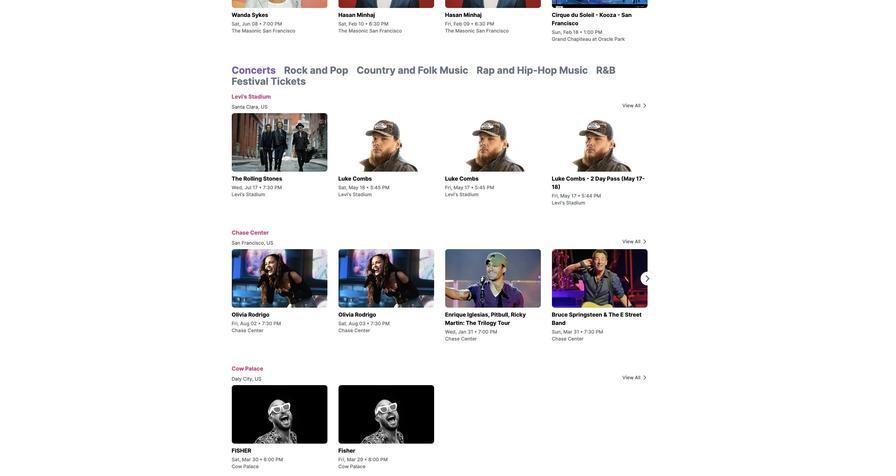 Task type: locate. For each thing, give the bounding box(es) containing it.
the inside bruce springsteen & the e street band sun, mar 31 • 7:30 pm chase center
[[609, 312, 619, 319]]

fri, inside hasan minhaj fri, feb 09 • 6:30 pm the masonic san francisco
[[445, 21, 453, 27]]

fri, inside luke combs fri, may 17 • 5:45 pm levi's stadium
[[445, 185, 453, 191]]

1 31 from the left
[[468, 329, 473, 335]]

1 sun, from the top
[[552, 29, 562, 35]]

1 horizontal spatial minhaj
[[464, 11, 482, 18]]

5:45 for luke combs sat, may 18 • 5:45 pm levi's stadium
[[370, 185, 381, 191]]

minhaj up 09
[[464, 11, 482, 18]]

francisco for hasan minhaj fri, feb 09 • 6:30 pm the masonic san francisco
[[486, 28, 509, 34]]

0 vertical spatial 18
[[573, 29, 579, 35]]

18)
[[552, 184, 561, 191]]

san inside hasan minhaj fri, feb 09 • 6:30 pm the masonic san francisco
[[476, 28, 485, 34]]

minhaj for hasan minhaj fri, feb 09 • 6:30 pm the masonic san francisco
[[464, 11, 482, 18]]

0 horizontal spatial 5:45
[[370, 185, 381, 191]]

2 vertical spatial view all
[[623, 375, 641, 381]]

31 inside bruce springsteen & the e street band sun, mar 31 • 7:30 pm chase center
[[574, 329, 579, 335]]

center inside olivia rodrigo fri, aug 02 • 7:30 pm chase center
[[248, 328, 264, 334]]

center
[[250, 229, 269, 236], [248, 328, 264, 334], [355, 328, 370, 334], [461, 336, 477, 342], [568, 336, 584, 342]]

8:00 right 29
[[369, 457, 379, 463]]

3 and from the left
[[497, 64, 515, 76]]

enrique
[[445, 312, 466, 319]]

tickets
[[271, 76, 306, 87]]

folk
[[418, 64, 438, 76]]

1 rodrigo from the left
[[248, 312, 270, 319]]

san for hasan minhaj fri, feb 09 • 6:30 pm the masonic san francisco
[[476, 28, 485, 34]]

feb inside the hasan minhaj sat, feb 10 • 6:30 pm the masonic san francisco
[[349, 21, 357, 27]]

6:30 inside the hasan minhaj sat, feb 10 • 6:30 pm the masonic san francisco
[[369, 21, 380, 27]]

masonic inside wanda sykes sat, jun 08 • 7:00 pm the masonic san francisco
[[242, 28, 261, 34]]

0 vertical spatial all
[[635, 103, 641, 109]]

cow
[[232, 366, 244, 373], [232, 464, 242, 470], [339, 464, 349, 470]]

may inside luke combs fri, may 17 • 5:45 pm levi's stadium
[[454, 185, 464, 191]]

view for fisher
[[623, 375, 634, 381]]

0 horizontal spatial minhaj
[[357, 11, 375, 18]]

us right city,
[[255, 376, 262, 382]]

2 all from the top
[[635, 239, 641, 245]]

2 31 from the left
[[574, 329, 579, 335]]

palace down 29
[[350, 464, 366, 470]]

8:00 right 30
[[264, 457, 274, 463]]

7:00 down 'trilogy' on the right of the page
[[478, 329, 489, 335]]

palace
[[245, 366, 263, 373], [243, 464, 259, 470], [350, 464, 366, 470]]

and for folk
[[398, 64, 416, 76]]

fri, inside olivia rodrigo fri, aug 02 • 7:30 pm chase center
[[232, 321, 239, 327]]

music right folk in the left of the page
[[440, 64, 469, 76]]

2 masonic from the left
[[349, 28, 368, 34]]

1:00
[[584, 29, 594, 35]]

7:30
[[263, 185, 273, 191], [262, 321, 272, 327], [371, 321, 381, 327], [584, 329, 595, 335]]

5:45 inside luke combs sat, may 18 • 5:45 pm levi's stadium
[[370, 185, 381, 191]]

view all for luke combs
[[623, 103, 641, 109]]

luke inside luke combs - 2 day pass (may 17- 18) fri, may 17 • 5:44 pm levi's stadium
[[552, 175, 565, 182]]

chase inside olivia rodrigo sat, aug 03 • 7:30 pm chase center
[[339, 328, 353, 334]]

daly
[[232, 376, 242, 382]]

bruce
[[552, 312, 568, 319]]

7:30 right 02
[[262, 321, 272, 327]]

1 vertical spatial view
[[623, 239, 634, 245]]

music right hop
[[559, 64, 588, 76]]

pm inside olivia rodrigo fri, aug 02 • 7:30 pm chase center
[[274, 321, 281, 327]]

0 horizontal spatial music
[[440, 64, 469, 76]]

pm inside the hasan minhaj sat, feb 10 • 6:30 pm the masonic san francisco
[[381, 21, 389, 27]]

rodrigo inside olivia rodrigo fri, aug 02 • 7:30 pm chase center
[[248, 312, 270, 319]]

feb left 10
[[349, 21, 357, 27]]

city,
[[243, 376, 254, 382]]

1 vertical spatial 18
[[360, 185, 365, 191]]

2 minhaj from the left
[[464, 11, 482, 18]]

rodrigo for olivia rodrigo sat, aug 03 • 7:30 pm chase center
[[355, 312, 376, 319]]

2 olivia from the left
[[339, 312, 354, 319]]

1 view all from the top
[[623, 103, 641, 109]]

sat, for wanda
[[232, 21, 241, 27]]

aug
[[240, 321, 250, 327], [349, 321, 358, 327]]

sun, up grand at right
[[552, 29, 562, 35]]

• inside the rolling stones wed, jul 17 • 7:30 pm levi's stadium
[[259, 185, 262, 191]]

2 6:30 from the left
[[475, 21, 486, 27]]

the
[[232, 28, 241, 34], [339, 28, 347, 34], [445, 28, 454, 34], [232, 175, 242, 182], [609, 312, 619, 319], [466, 320, 477, 327]]

0 horizontal spatial 6:30
[[369, 21, 380, 27]]

francisco inside the hasan minhaj sat, feb 10 • 6:30 pm the masonic san francisco
[[380, 28, 402, 34]]

0 horizontal spatial aug
[[240, 321, 250, 327]]

san inside the hasan minhaj sat, feb 10 • 6:30 pm the masonic san francisco
[[370, 28, 378, 34]]

masonic inside the hasan minhaj sat, feb 10 • 6:30 pm the masonic san francisco
[[349, 28, 368, 34]]

0 horizontal spatial and
[[310, 64, 328, 76]]

wed,
[[232, 185, 243, 191], [445, 329, 457, 335]]

sun,
[[552, 29, 562, 35], [552, 329, 562, 335]]

1 aug from the left
[[240, 321, 250, 327]]

6:30
[[369, 21, 380, 27], [475, 21, 486, 27]]

1 8:00 from the left
[[264, 457, 274, 463]]

masonic for hasan minhaj fri, feb 09 • 6:30 pm the masonic san francisco
[[456, 28, 475, 34]]

mar inside fisher sat, mar 30 • 8:00 pm cow palace
[[242, 457, 251, 463]]

stadium inside luke combs - 2 day pass (may 17- 18) fri, may 17 • 5:44 pm levi's stadium
[[566, 200, 586, 206]]

chase inside enrique iglesias, pitbull, ricky martin: the trilogy tour wed, jan 31 • 7:00 pm chase center
[[445, 336, 460, 342]]

7:30 right 03
[[371, 321, 381, 327]]

may
[[349, 185, 359, 191], [454, 185, 464, 191], [561, 193, 570, 199]]

may for luke combs sat, may 18 • 5:45 pm levi's stadium
[[349, 185, 359, 191]]

hasan minhaj sat, feb 10 • 6:30 pm the masonic san francisco
[[339, 11, 402, 34]]

0 horizontal spatial hasan
[[339, 11, 356, 18]]

0 vertical spatial view
[[623, 103, 634, 109]]

2 horizontal spatial masonic
[[456, 28, 475, 34]]

0 vertical spatial view all
[[623, 103, 641, 109]]

pm
[[275, 21, 282, 27], [381, 21, 389, 27], [487, 21, 494, 27], [595, 29, 603, 35], [275, 185, 282, 191], [382, 185, 390, 191], [487, 185, 494, 191], [594, 193, 601, 199], [274, 321, 281, 327], [382, 321, 390, 327], [490, 329, 498, 335], [596, 329, 603, 335], [276, 457, 283, 463], [380, 457, 388, 463]]

1 vertical spatial view all
[[623, 239, 641, 245]]

aug left 02
[[240, 321, 250, 327]]

center down 02
[[248, 328, 264, 334]]

31 right jan
[[468, 329, 473, 335]]

0 horizontal spatial feb
[[349, 21, 357, 27]]

pm inside luke combs - 2 day pass (may 17- 18) fri, may 17 • 5:44 pm levi's stadium
[[594, 193, 601, 199]]

francisco,
[[242, 240, 265, 246]]

0 horizontal spatial wed,
[[232, 185, 243, 191]]

jan
[[458, 329, 467, 335]]

iglesias,
[[467, 312, 490, 319]]

1 horizontal spatial 7:00
[[478, 329, 489, 335]]

7:00 down sykes
[[263, 21, 273, 27]]

0 horizontal spatial may
[[349, 185, 359, 191]]

sat, inside the hasan minhaj sat, feb 10 • 6:30 pm the masonic san francisco
[[339, 21, 348, 27]]

stones
[[263, 175, 282, 182]]

1 view from the top
[[623, 103, 634, 109]]

3 all from the top
[[635, 375, 641, 381]]

0 vertical spatial sun,
[[552, 29, 562, 35]]

palace for fisher
[[350, 464, 366, 470]]

7:30 down stones
[[263, 185, 273, 191]]

3 luke from the left
[[552, 175, 565, 182]]

rodrigo up 03
[[355, 312, 376, 319]]

1 horizontal spatial olivia
[[339, 312, 354, 319]]

1 and from the left
[[310, 64, 328, 76]]

17 inside luke combs - 2 day pass (may 17- 18) fri, may 17 • 5:44 pm levi's stadium
[[572, 193, 577, 199]]

palace inside fisher sat, mar 30 • 8:00 pm cow palace
[[243, 464, 259, 470]]

fri,
[[445, 21, 453, 27], [445, 185, 453, 191], [552, 193, 559, 199], [232, 321, 239, 327], [339, 457, 346, 463]]

6:30 right 09
[[475, 21, 486, 27]]

7:30 inside olivia rodrigo fri, aug 02 • 7:30 pm chase center
[[262, 321, 272, 327]]

1 view all link from the top
[[578, 102, 648, 109]]

wed, inside enrique iglesias, pitbull, ricky martin: the trilogy tour wed, jan 31 • 7:00 pm chase center
[[445, 329, 457, 335]]

1 vertical spatial sun,
[[552, 329, 562, 335]]

2 luke from the left
[[445, 175, 458, 182]]

1 6:30 from the left
[[369, 21, 380, 27]]

mar
[[564, 329, 573, 335], [242, 457, 251, 463], [347, 457, 356, 463]]

trilogy
[[478, 320, 497, 327]]

aug for olivia rodrigo fri, aug 02 • 7:30 pm chase center
[[240, 321, 250, 327]]

7:00 inside wanda sykes sat, jun 08 • 7:00 pm the masonic san francisco
[[263, 21, 273, 27]]

and left pop
[[310, 64, 328, 76]]

8:00 for fisher
[[264, 457, 274, 463]]

sun, inside bruce springsteen & the e street band sun, mar 31 • 7:30 pm chase center
[[552, 329, 562, 335]]

us right clara, at left
[[261, 104, 268, 110]]

2 and from the left
[[398, 64, 416, 76]]

fisher fri, mar 29 • 8:00 pm cow palace
[[339, 448, 388, 470]]

olivia
[[232, 312, 247, 319], [339, 312, 354, 319]]

1 horizontal spatial 31
[[574, 329, 579, 335]]

combs for day
[[566, 175, 586, 182]]

san for wanda sykes sat, jun 08 • 7:00 pm the masonic san francisco
[[263, 28, 272, 34]]

1 horizontal spatial combs
[[460, 175, 479, 182]]

wed, left "jul" at the top left of the page
[[232, 185, 243, 191]]

2
[[591, 175, 594, 182]]

us for stadium
[[261, 104, 268, 110]]

2 horizontal spatial 17
[[572, 193, 577, 199]]

feb left 09
[[454, 21, 462, 27]]

us right francisco,
[[267, 240, 273, 246]]

palace down 30
[[243, 464, 259, 470]]

luke for fri,
[[445, 175, 458, 182]]

the inside the hasan minhaj sat, feb 10 • 6:30 pm the masonic san francisco
[[339, 28, 347, 34]]

the inside wanda sykes sat, jun 08 • 7:00 pm the masonic san francisco
[[232, 28, 241, 34]]

olivia inside olivia rodrigo fri, aug 02 • 7:30 pm chase center
[[232, 312, 247, 319]]

• inside enrique iglesias, pitbull, ricky martin: the trilogy tour wed, jan 31 • 7:00 pm chase center
[[475, 329, 477, 335]]

luke inside luke combs fri, may 17 • 5:45 pm levi's stadium
[[445, 175, 458, 182]]

3 view all from the top
[[623, 375, 641, 381]]

combs
[[353, 175, 372, 182], [460, 175, 479, 182], [566, 175, 586, 182]]

masonic down 08
[[242, 28, 261, 34]]

mar down band at bottom
[[564, 329, 573, 335]]

0 vertical spatial view all link
[[578, 102, 648, 109]]

sat, for olivia
[[339, 321, 348, 327]]

fri, for olivia rodrigo
[[232, 321, 239, 327]]

2 vertical spatial view
[[623, 375, 634, 381]]

center up francisco,
[[250, 229, 269, 236]]

8:00 inside 'fisher fri, mar 29 • 8:00 pm cow palace'
[[369, 457, 379, 463]]

aug inside olivia rodrigo sat, aug 03 • 7:30 pm chase center
[[349, 321, 358, 327]]

-
[[596, 11, 598, 18], [618, 11, 620, 18], [587, 175, 590, 182]]

levi's
[[232, 93, 247, 100], [232, 192, 245, 198], [339, 192, 352, 198], [445, 192, 458, 198], [552, 200, 565, 206]]

luke combs sat, may 18 • 5:45 pm levi's stadium
[[339, 175, 390, 198]]

1 horizontal spatial 6:30
[[475, 21, 486, 27]]

1 vertical spatial wed,
[[445, 329, 457, 335]]

1 luke from the left
[[339, 175, 352, 182]]

1 olivia from the left
[[232, 312, 247, 319]]

and
[[310, 64, 328, 76], [398, 64, 416, 76], [497, 64, 515, 76]]

center down springsteen
[[568, 336, 584, 342]]

combs inside luke combs sat, may 18 • 5:45 pm levi's stadium
[[353, 175, 372, 182]]

2 combs from the left
[[460, 175, 479, 182]]

17
[[253, 185, 258, 191], [465, 185, 470, 191], [572, 193, 577, 199]]

minhaj for hasan minhaj sat, feb 10 • 6:30 pm the masonic san francisco
[[357, 11, 375, 18]]

feb for hasan minhaj fri, feb 09 • 6:30 pm the masonic san francisco
[[454, 21, 462, 27]]

1 horizontal spatial hasan
[[445, 11, 462, 18]]

luke for -
[[552, 175, 565, 182]]

1 horizontal spatial mar
[[347, 457, 356, 463]]

rodrigo up 02
[[248, 312, 270, 319]]

2 horizontal spatial and
[[497, 64, 515, 76]]

3 view all link from the top
[[578, 375, 648, 382]]

1 horizontal spatial 5:45
[[475, 185, 486, 191]]

combs for 18
[[353, 175, 372, 182]]

1 5:45 from the left
[[370, 185, 381, 191]]

1 horizontal spatial music
[[559, 64, 588, 76]]

wed, down martin:
[[445, 329, 457, 335]]

daly city, us
[[232, 376, 262, 382]]

1 horizontal spatial feb
[[454, 21, 462, 27]]

1 horizontal spatial rodrigo
[[355, 312, 376, 319]]

santa clara, us
[[232, 104, 268, 110]]

olivia rodrigo fri, aug 02 • 7:30 pm chase center
[[232, 312, 281, 334]]

1 horizontal spatial aug
[[349, 321, 358, 327]]

1 horizontal spatial 18
[[573, 29, 579, 35]]

francisco inside wanda sykes sat, jun 08 • 7:00 pm the masonic san francisco
[[273, 28, 295, 34]]

grand
[[552, 36, 566, 42]]

6:30 right 10
[[369, 21, 380, 27]]

1 horizontal spatial may
[[454, 185, 464, 191]]

- left 2 at the right top
[[587, 175, 590, 182]]

and for pop
[[310, 64, 328, 76]]

fri, for luke combs
[[445, 185, 453, 191]]

hasan for hasan minhaj sat, feb 10 • 6:30 pm the masonic san francisco
[[339, 11, 356, 18]]

0 horizontal spatial combs
[[353, 175, 372, 182]]

18
[[573, 29, 579, 35], [360, 185, 365, 191]]

• inside olivia rodrigo fri, aug 02 • 7:30 pm chase center
[[258, 321, 261, 327]]

6:30 for hasan minhaj sat, feb 10 • 6:30 pm the masonic san francisco
[[369, 21, 380, 27]]

masonic for wanda sykes sat, jun 08 • 7:00 pm the masonic san francisco
[[242, 28, 261, 34]]

3 combs from the left
[[566, 175, 586, 182]]

masonic down 10
[[349, 28, 368, 34]]

- right kooza
[[618, 11, 620, 18]]

2 horizontal spatial feb
[[564, 29, 572, 35]]

and right rap
[[497, 64, 515, 76]]

5:45 inside luke combs fri, may 17 • 5:45 pm levi's stadium
[[475, 185, 486, 191]]

cow inside 'fisher fri, mar 29 • 8:00 pm cow palace'
[[339, 464, 349, 470]]

cow inside fisher sat, mar 30 • 8:00 pm cow palace
[[232, 464, 242, 470]]

the rolling stones wed, jul 17 • 7:30 pm levi's stadium
[[232, 175, 282, 198]]

1 horizontal spatial and
[[398, 64, 416, 76]]

0 horizontal spatial -
[[587, 175, 590, 182]]

may inside luke combs sat, may 18 • 5:45 pm levi's stadium
[[349, 185, 359, 191]]

2 5:45 from the left
[[475, 185, 486, 191]]

masonic inside hasan minhaj fri, feb 09 • 6:30 pm the masonic san francisco
[[456, 28, 475, 34]]

street
[[625, 312, 642, 319]]

stadium inside luke combs fri, may 17 • 5:45 pm levi's stadium
[[460, 192, 479, 198]]

7:30 down springsteen
[[584, 329, 595, 335]]

day
[[596, 175, 606, 182]]

0 vertical spatial us
[[261, 104, 268, 110]]

(may
[[622, 175, 635, 182]]

8:00
[[264, 457, 274, 463], [369, 457, 379, 463]]

7:30 inside olivia rodrigo sat, aug 03 • 7:30 pm chase center
[[371, 321, 381, 327]]

1 horizontal spatial luke
[[445, 175, 458, 182]]

0 horizontal spatial rodrigo
[[248, 312, 270, 319]]

and left folk in the left of the page
[[398, 64, 416, 76]]

mar left 29
[[347, 457, 356, 463]]

feb up grand at right
[[564, 29, 572, 35]]

mar inside 'fisher fri, mar 29 • 8:00 pm cow palace'
[[347, 457, 356, 463]]

tour
[[498, 320, 510, 327]]

sat, inside olivia rodrigo sat, aug 03 • 7:30 pm chase center
[[339, 321, 348, 327]]

0 horizontal spatial 8:00
[[264, 457, 274, 463]]

0 horizontal spatial mar
[[242, 457, 251, 463]]

2 8:00 from the left
[[369, 457, 379, 463]]

0 horizontal spatial olivia
[[232, 312, 247, 319]]

2 horizontal spatial may
[[561, 193, 570, 199]]

0 horizontal spatial 18
[[360, 185, 365, 191]]

0 horizontal spatial 17
[[253, 185, 258, 191]]

masonic down 09
[[456, 28, 475, 34]]

1 all from the top
[[635, 103, 641, 109]]

sat, inside luke combs sat, may 18 • 5:45 pm levi's stadium
[[339, 185, 348, 191]]

hasan
[[339, 11, 356, 18], [445, 11, 462, 18]]

1 hasan from the left
[[339, 11, 356, 18]]

fri, for hasan minhaj
[[445, 21, 453, 27]]

du
[[571, 11, 578, 18]]

view all
[[623, 103, 641, 109], [623, 239, 641, 245], [623, 375, 641, 381]]

fri, inside 'fisher fri, mar 29 • 8:00 pm cow palace'
[[339, 457, 346, 463]]

2 hasan from the left
[[445, 11, 462, 18]]

2 aug from the left
[[349, 321, 358, 327]]

0 horizontal spatial 31
[[468, 329, 473, 335]]

minhaj
[[357, 11, 375, 18], [464, 11, 482, 18]]

• inside hasan minhaj fri, feb 09 • 6:30 pm the masonic san francisco
[[471, 21, 474, 27]]

1 horizontal spatial masonic
[[349, 28, 368, 34]]

3 masonic from the left
[[456, 28, 475, 34]]

2 view from the top
[[623, 239, 634, 245]]

pm inside cirque du soleil - kooza - san francisco sun, feb 18 • 1:00 pm grand chapiteau at oracle park
[[595, 29, 603, 35]]

0 horizontal spatial masonic
[[242, 28, 261, 34]]

2 view all link from the top
[[578, 239, 648, 245]]

minhaj inside hasan minhaj fri, feb 09 • 6:30 pm the masonic san francisco
[[464, 11, 482, 18]]

• inside 'fisher fri, mar 29 • 8:00 pm cow palace'
[[365, 457, 367, 463]]

&
[[604, 312, 608, 319]]

rodrigo
[[248, 312, 270, 319], [355, 312, 376, 319]]

aug left 03
[[349, 321, 358, 327]]

us for center
[[267, 240, 273, 246]]

2 horizontal spatial mar
[[564, 329, 573, 335]]

francisco for hasan minhaj sat, feb 10 • 6:30 pm the masonic san francisco
[[380, 28, 402, 34]]

masonic
[[242, 28, 261, 34], [349, 28, 368, 34], [456, 28, 475, 34]]

minhaj up 10
[[357, 11, 375, 18]]

sat, for hasan
[[339, 21, 348, 27]]

view all link
[[578, 102, 648, 109], [578, 239, 648, 245], [578, 375, 648, 382]]

2 horizontal spatial luke
[[552, 175, 565, 182]]

1 vertical spatial view all link
[[578, 239, 648, 245]]

center down 03
[[355, 328, 370, 334]]

8:00 inside fisher sat, mar 30 • 8:00 pm cow palace
[[264, 457, 274, 463]]

rodrigo inside olivia rodrigo sat, aug 03 • 7:30 pm chase center
[[355, 312, 376, 319]]

7:30 inside bruce springsteen & the e street band sun, mar 31 • 7:30 pm chase center
[[584, 329, 595, 335]]

and for hip-
[[497, 64, 515, 76]]

levi's inside the rolling stones wed, jul 17 • 7:30 pm levi's stadium
[[232, 192, 245, 198]]

mar left 30
[[242, 457, 251, 463]]

0 vertical spatial wed,
[[232, 185, 243, 191]]

0 vertical spatial 7:00
[[263, 21, 273, 27]]

san inside wanda sykes sat, jun 08 • 7:00 pm the masonic san francisco
[[263, 28, 272, 34]]

1 masonic from the left
[[242, 28, 261, 34]]

view all link for fisher
[[578, 375, 648, 382]]

stadium
[[248, 93, 271, 100], [246, 192, 265, 198], [353, 192, 372, 198], [460, 192, 479, 198], [566, 200, 586, 206]]

17 inside luke combs fri, may 17 • 5:45 pm levi's stadium
[[465, 185, 470, 191]]

combs for 17
[[460, 175, 479, 182]]

cow for fisher
[[339, 464, 349, 470]]

2 vertical spatial view all link
[[578, 375, 648, 382]]

1 combs from the left
[[353, 175, 372, 182]]

band
[[552, 320, 566, 327]]

2 horizontal spatial combs
[[566, 175, 586, 182]]

1 minhaj from the left
[[357, 11, 375, 18]]

hasan inside the hasan minhaj sat, feb 10 • 6:30 pm the masonic san francisco
[[339, 11, 356, 18]]

rodrigo for olivia rodrigo fri, aug 02 • 7:30 pm chase center
[[248, 312, 270, 319]]

1 horizontal spatial 8:00
[[369, 457, 379, 463]]

center down jan
[[461, 336, 477, 342]]

0 horizontal spatial 7:00
[[263, 21, 273, 27]]

olivia inside olivia rodrigo sat, aug 03 • 7:30 pm chase center
[[339, 312, 354, 319]]

3 view from the top
[[623, 375, 634, 381]]

2 vertical spatial us
[[255, 376, 262, 382]]

0 horizontal spatial luke
[[339, 175, 352, 182]]

cirque
[[552, 11, 570, 18]]

san
[[622, 11, 632, 18], [263, 28, 272, 34], [370, 28, 378, 34], [476, 28, 485, 34], [232, 240, 240, 246]]

1 vertical spatial 7:00
[[478, 329, 489, 335]]

feb
[[349, 21, 357, 27], [454, 21, 462, 27], [564, 29, 572, 35]]

1 vertical spatial all
[[635, 239, 641, 245]]

music
[[440, 64, 469, 76], [559, 64, 588, 76]]

francisco
[[552, 20, 579, 27], [273, 28, 295, 34], [380, 28, 402, 34], [486, 28, 509, 34]]

minhaj inside the hasan minhaj sat, feb 10 • 6:30 pm the masonic san francisco
[[357, 11, 375, 18]]

all
[[635, 103, 641, 109], [635, 239, 641, 245], [635, 375, 641, 381]]

2 sun, from the top
[[552, 329, 562, 335]]

view for luke combs
[[623, 103, 634, 109]]

2 rodrigo from the left
[[355, 312, 376, 319]]

1 horizontal spatial 17
[[465, 185, 470, 191]]

1 horizontal spatial wed,
[[445, 329, 457, 335]]

palace for fisher
[[243, 464, 259, 470]]

luke inside luke combs sat, may 18 • 5:45 pm levi's stadium
[[339, 175, 352, 182]]

e
[[621, 312, 624, 319]]

31 down springsteen
[[574, 329, 579, 335]]

aug for olivia rodrigo sat, aug 03 • 7:30 pm chase center
[[349, 321, 358, 327]]

- right soleil
[[596, 11, 598, 18]]

sun, down band at bottom
[[552, 329, 562, 335]]

2 vertical spatial all
[[635, 375, 641, 381]]

wed, inside the rolling stones wed, jul 17 • 7:30 pm levi's stadium
[[232, 185, 243, 191]]

feb for hasan minhaj sat, feb 10 • 6:30 pm the masonic san francisco
[[349, 21, 357, 27]]

1 vertical spatial us
[[267, 240, 273, 246]]



Task type: vqa. For each thing, say whether or not it's contained in the screenshot.
1st 8:00 from right
yes



Task type: describe. For each thing, give the bounding box(es) containing it.
all for luke combs
[[635, 103, 641, 109]]

kooza
[[600, 11, 617, 18]]

30
[[252, 457, 259, 463]]

rap
[[477, 64, 495, 76]]

• inside cirque du soleil - kooza - san francisco sun, feb 18 • 1:00 pm grand chapiteau at oracle park
[[580, 29, 583, 35]]

mar for fisher
[[242, 457, 251, 463]]

• inside luke combs sat, may 18 • 5:45 pm levi's stadium
[[367, 185, 369, 191]]

festival
[[232, 76, 269, 87]]

18 inside cirque du soleil - kooza - san francisco sun, feb 18 • 1:00 pm grand chapiteau at oracle park
[[573, 29, 579, 35]]

r&b festival tickets
[[232, 64, 616, 87]]

oracle
[[598, 36, 614, 42]]

5:45 for luke combs fri, may 17 • 5:45 pm levi's stadium
[[475, 185, 486, 191]]

country and folk music
[[357, 64, 469, 76]]

olivia for olivia rodrigo fri, aug 02 • 7:30 pm chase center
[[232, 312, 247, 319]]

may inside luke combs - 2 day pass (may 17- 18) fri, may 17 • 5:44 pm levi's stadium
[[561, 193, 570, 199]]

hop
[[538, 64, 557, 76]]

• inside bruce springsteen & the e street band sun, mar 31 • 7:30 pm chase center
[[581, 329, 583, 335]]

levi's stadium
[[232, 93, 271, 100]]

bruce springsteen & the e street band sun, mar 31 • 7:30 pm chase center
[[552, 312, 642, 342]]

• inside olivia rodrigo sat, aug 03 • 7:30 pm chase center
[[367, 321, 370, 327]]

chase inside bruce springsteen & the e street band sun, mar 31 • 7:30 pm chase center
[[552, 336, 567, 342]]

17-
[[637, 175, 645, 182]]

- inside luke combs - 2 day pass (may 17- 18) fri, may 17 • 5:44 pm levi's stadium
[[587, 175, 590, 182]]

cirque du soleil - kooza - san francisco sun, feb 18 • 1:00 pm grand chapiteau at oracle park
[[552, 11, 632, 42]]

rock and pop
[[284, 64, 348, 76]]

2 horizontal spatial -
[[618, 11, 620, 18]]

olivia for olivia rodrigo sat, aug 03 • 7:30 pm chase center
[[339, 312, 354, 319]]

masonic for hasan minhaj sat, feb 10 • 6:30 pm the masonic san francisco
[[349, 28, 368, 34]]

center inside olivia rodrigo sat, aug 03 • 7:30 pm chase center
[[355, 328, 370, 334]]

luke for sat,
[[339, 175, 352, 182]]

chapiteau
[[568, 36, 591, 42]]

• inside luke combs fri, may 17 • 5:45 pm levi's stadium
[[471, 185, 474, 191]]

18 inside luke combs sat, may 18 • 5:45 pm levi's stadium
[[360, 185, 365, 191]]

pm inside hasan minhaj fri, feb 09 • 6:30 pm the masonic san francisco
[[487, 21, 494, 27]]

09
[[464, 21, 470, 27]]

levi's inside luke combs fri, may 17 • 5:45 pm levi's stadium
[[445, 192, 458, 198]]

the inside hasan minhaj fri, feb 09 • 6:30 pm the masonic san francisco
[[445, 28, 454, 34]]

luke combs fri, may 17 • 5:45 pm levi's stadium
[[445, 175, 494, 198]]

02
[[251, 321, 257, 327]]

2 view all from the top
[[623, 239, 641, 245]]

chase center
[[232, 229, 269, 236]]

stadium inside luke combs sat, may 18 • 5:45 pm levi's stadium
[[353, 192, 372, 198]]

santa
[[232, 104, 245, 110]]

all for fisher
[[635, 375, 641, 381]]

soleil
[[580, 11, 595, 18]]

clara,
[[246, 104, 260, 110]]

concerts
[[232, 64, 276, 76]]

the inside enrique iglesias, pitbull, ricky martin: the trilogy tour wed, jan 31 • 7:00 pm chase center
[[466, 320, 477, 327]]

sat, for luke
[[339, 185, 348, 191]]

cow palace
[[232, 366, 263, 373]]

03
[[359, 321, 366, 327]]

5:44
[[582, 193, 593, 199]]

pm inside wanda sykes sat, jun 08 • 7:00 pm the masonic san francisco
[[275, 21, 282, 27]]

feb inside cirque du soleil - kooza - san francisco sun, feb 18 • 1:00 pm grand chapiteau at oracle park
[[564, 29, 572, 35]]

• inside wanda sykes sat, jun 08 • 7:00 pm the masonic san francisco
[[259, 21, 262, 27]]

san inside cirque du soleil - kooza - san francisco sun, feb 18 • 1:00 pm grand chapiteau at oracle park
[[622, 11, 632, 18]]

• inside the hasan minhaj sat, feb 10 • 6:30 pm the masonic san francisco
[[365, 21, 368, 27]]

us for palace
[[255, 376, 262, 382]]

ricky
[[511, 312, 526, 319]]

pm inside 'fisher fri, mar 29 • 8:00 pm cow palace'
[[380, 457, 388, 463]]

pm inside bruce springsteen & the e street band sun, mar 31 • 7:30 pm chase center
[[596, 329, 603, 335]]

country
[[357, 64, 396, 76]]

pm inside enrique iglesias, pitbull, ricky martin: the trilogy tour wed, jan 31 • 7:00 pm chase center
[[490, 329, 498, 335]]

rock
[[284, 64, 308, 76]]

park
[[615, 36, 625, 42]]

1 music from the left
[[440, 64, 469, 76]]

6:30 for hasan minhaj fri, feb 09 • 6:30 pm the masonic san francisco
[[475, 21, 486, 27]]

fisher sat, mar 30 • 8:00 pm cow palace
[[232, 448, 283, 470]]

jun
[[242, 21, 251, 27]]

fisher
[[339, 448, 355, 455]]

springsteen
[[569, 312, 603, 319]]

10
[[359, 21, 364, 27]]

mar inside bruce springsteen & the e street band sun, mar 31 • 7:30 pm chase center
[[564, 329, 573, 335]]

wanda sykes sat, jun 08 • 7:00 pm the masonic san francisco
[[232, 11, 295, 34]]

pm inside olivia rodrigo sat, aug 03 • 7:30 pm chase center
[[382, 321, 390, 327]]

08
[[252, 21, 258, 27]]

mar for fisher
[[347, 457, 356, 463]]

fri, inside luke combs - 2 day pass (may 17- 18) fri, may 17 • 5:44 pm levi's stadium
[[552, 193, 559, 199]]

pm inside fisher sat, mar 30 • 8:00 pm cow palace
[[276, 457, 283, 463]]

francisco inside cirque du soleil - kooza - san francisco sun, feb 18 • 1:00 pm grand chapiteau at oracle park
[[552, 20, 579, 27]]

jul
[[245, 185, 252, 191]]

pm inside the rolling stones wed, jul 17 • 7:30 pm levi's stadium
[[275, 185, 282, 191]]

29
[[357, 457, 363, 463]]

rap and hip-hop music
[[477, 64, 588, 76]]

center inside enrique iglesias, pitbull, ricky martin: the trilogy tour wed, jan 31 • 7:00 pm chase center
[[461, 336, 477, 342]]

francisco for wanda sykes sat, jun 08 • 7:00 pm the masonic san francisco
[[273, 28, 295, 34]]

hasan minhaj fri, feb 09 • 6:30 pm the masonic san francisco
[[445, 11, 509, 34]]

the inside the rolling stones wed, jul 17 • 7:30 pm levi's stadium
[[232, 175, 242, 182]]

san francisco, us
[[232, 240, 273, 246]]

stadium inside the rolling stones wed, jul 17 • 7:30 pm levi's stadium
[[246, 192, 265, 198]]

san for hasan minhaj sat, feb 10 • 6:30 pm the masonic san francisco
[[370, 28, 378, 34]]

7:30 inside the rolling stones wed, jul 17 • 7:30 pm levi's stadium
[[263, 185, 273, 191]]

hip-
[[517, 64, 538, 76]]

sun, inside cirque du soleil - kooza - san francisco sun, feb 18 • 1:00 pm grand chapiteau at oracle park
[[552, 29, 562, 35]]

olivia rodrigo sat, aug 03 • 7:30 pm chase center
[[339, 312, 390, 334]]

pm inside luke combs sat, may 18 • 5:45 pm levi's stadium
[[382, 185, 390, 191]]

• inside fisher sat, mar 30 • 8:00 pm cow palace
[[260, 457, 262, 463]]

pm inside luke combs fri, may 17 • 5:45 pm levi's stadium
[[487, 185, 494, 191]]

pass
[[607, 175, 620, 182]]

view all link for luke combs
[[578, 102, 648, 109]]

cow for fisher
[[232, 464, 242, 470]]

may for luke combs fri, may 17 • 5:45 pm levi's stadium
[[454, 185, 464, 191]]

r&b
[[597, 64, 616, 76]]

enrique iglesias, pitbull, ricky martin: the trilogy tour wed, jan 31 • 7:00 pm chase center
[[445, 312, 526, 342]]

levi's inside luke combs sat, may 18 • 5:45 pm levi's stadium
[[339, 192, 352, 198]]

martin:
[[445, 320, 465, 327]]

center inside bruce springsteen & the e street band sun, mar 31 • 7:30 pm chase center
[[568, 336, 584, 342]]

8:00 for fisher
[[369, 457, 379, 463]]

sykes
[[252, 11, 268, 18]]

rolling
[[244, 175, 262, 182]]

view all for fisher
[[623, 375, 641, 381]]

17 inside the rolling stones wed, jul 17 • 7:30 pm levi's stadium
[[253, 185, 258, 191]]

pitbull,
[[491, 312, 510, 319]]

2 music from the left
[[559, 64, 588, 76]]

1 horizontal spatial -
[[596, 11, 598, 18]]

chase inside olivia rodrigo fri, aug 02 • 7:30 pm chase center
[[232, 328, 246, 334]]

palace up city,
[[245, 366, 263, 373]]

levi's inside luke combs - 2 day pass (may 17- 18) fri, may 17 • 5:44 pm levi's stadium
[[552, 200, 565, 206]]

pop
[[330, 64, 348, 76]]

at
[[593, 36, 597, 42]]

sat, inside fisher sat, mar 30 • 8:00 pm cow palace
[[232, 457, 241, 463]]

luke combs - 2 day pass (may 17- 18) fri, may 17 • 5:44 pm levi's stadium
[[552, 175, 645, 206]]

7:00 inside enrique iglesias, pitbull, ricky martin: the trilogy tour wed, jan 31 • 7:00 pm chase center
[[478, 329, 489, 335]]

• inside luke combs - 2 day pass (may 17- 18) fri, may 17 • 5:44 pm levi's stadium
[[578, 193, 581, 199]]

fisher
[[232, 448, 251, 455]]

hasan for hasan minhaj fri, feb 09 • 6:30 pm the masonic san francisco
[[445, 11, 462, 18]]

wanda
[[232, 11, 251, 18]]

31 inside enrique iglesias, pitbull, ricky martin: the trilogy tour wed, jan 31 • 7:00 pm chase center
[[468, 329, 473, 335]]



